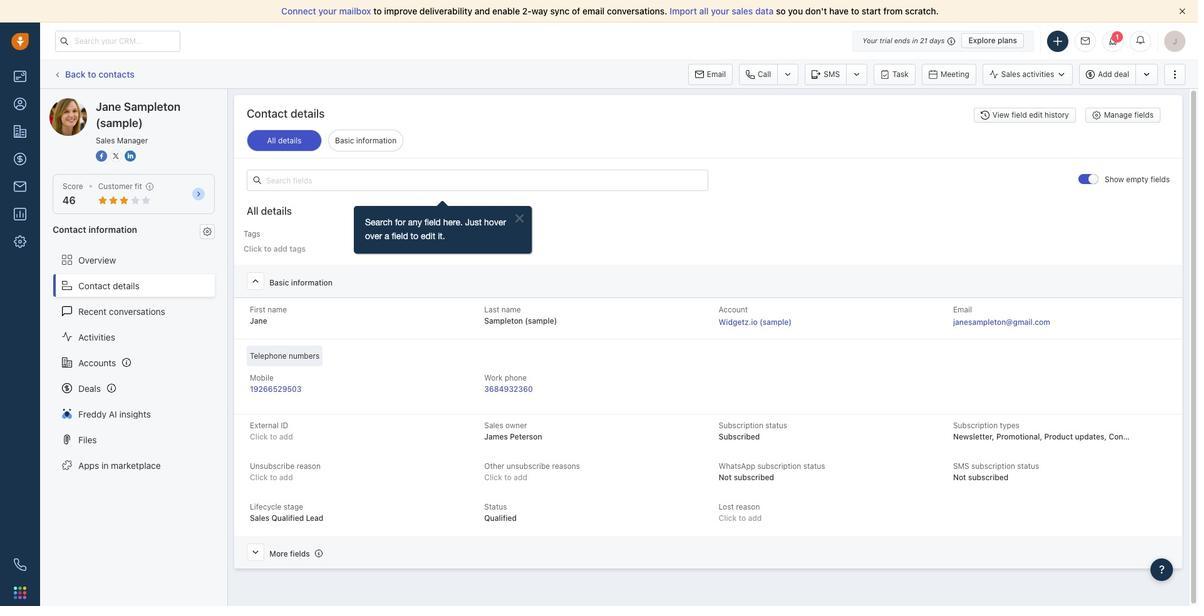 Task type: locate. For each thing, give the bounding box(es) containing it.
telephone
[[250, 352, 287, 361]]

2 not from the left
[[954, 473, 967, 483]]

your left mailbox
[[319, 6, 337, 16]]

sales activities button down plans
[[983, 64, 1074, 85]]

subscription types
[[954, 421, 1020, 431]]

files
[[78, 435, 97, 445]]

1 vertical spatial basic information
[[270, 278, 333, 288]]

from
[[884, 6, 903, 16]]

email inside button
[[707, 69, 726, 79]]

fields right manage
[[1135, 111, 1154, 120]]

add inside other unsubscribe reasons click to add
[[514, 473, 528, 483]]

sales activities
[[1002, 70, 1055, 79]]

status for sms
[[1018, 462, 1040, 471]]

jane inside jane sampleton (sample) sales manager
[[96, 100, 121, 113]]

more fields
[[270, 550, 310, 559]]

conversations
[[109, 306, 165, 317]]

you
[[789, 6, 804, 16]]

add for unsubscribe
[[279, 473, 293, 483]]

0 horizontal spatial subscription
[[719, 421, 764, 431]]

0 horizontal spatial basic information
[[270, 278, 333, 288]]

2 subscription from the left
[[954, 421, 998, 431]]

2 vertical spatial information
[[291, 278, 333, 288]]

details
[[291, 107, 325, 120], [278, 136, 302, 145], [261, 206, 292, 217], [113, 280, 140, 291]]

click down the unsubscribe
[[250, 473, 268, 483]]

click down other
[[485, 473, 503, 483]]

fields inside button
[[1135, 111, 1154, 120]]

(sample) up manager
[[142, 98, 177, 108]]

fit
[[135, 182, 142, 191]]

to up first
[[264, 244, 272, 254]]

(sample) inside jane sampleton (sample) sales manager
[[96, 117, 143, 130]]

add
[[1099, 70, 1113, 79]]

lifecycle
[[250, 503, 282, 512]]

click for lost reason
[[719, 514, 737, 523]]

0 horizontal spatial your
[[319, 6, 337, 16]]

2 vertical spatial contact
[[78, 280, 110, 291]]

sales activities button up view field edit history
[[983, 64, 1080, 85]]

jane inside first name jane
[[250, 317, 267, 326]]

qualified
[[272, 514, 304, 523], [485, 514, 517, 523]]

subscription left types
[[954, 421, 998, 431]]

0 horizontal spatial information
[[89, 225, 137, 235]]

0 horizontal spatial jane
[[75, 98, 94, 108]]

click
[[244, 244, 262, 254], [250, 433, 268, 442], [250, 473, 268, 483], [485, 473, 503, 483], [719, 514, 737, 523]]

manager
[[117, 136, 148, 145]]

1 horizontal spatial status
[[804, 462, 826, 471]]

tags click to add tags
[[244, 229, 306, 254]]

(sample) for jane sampleton (sample) sales manager
[[96, 117, 143, 130]]

sales up james at the left bottom of page
[[485, 421, 504, 431]]

jane for jane sampleton (sample) sales manager
[[96, 100, 121, 113]]

add inside external id click to add
[[279, 433, 293, 442]]

sms for sms
[[824, 69, 840, 79]]

connect your mailbox to improve deliverability and enable 2-way sync of email conversations. import all your sales data so you don't have to start from scratch.
[[281, 6, 939, 16]]

not down the whatsapp
[[719, 473, 732, 483]]

qualified down status
[[485, 514, 517, 523]]

1 horizontal spatial name
[[502, 305, 521, 315]]

marketplace
[[111, 460, 161, 471]]

1 qualified from the left
[[272, 514, 304, 523]]

subscribed inside "whatsapp subscription status not subscribed"
[[734, 473, 775, 483]]

0 horizontal spatial all
[[247, 206, 259, 217]]

sampleton
[[96, 98, 140, 108], [124, 100, 181, 113], [485, 317, 523, 326]]

0 horizontal spatial email
[[707, 69, 726, 79]]

2 subscribed from the left
[[969, 473, 1009, 483]]

to down the unsubscribe
[[270, 473, 277, 483]]

jane sampleton (sample)
[[75, 98, 177, 108]]

1 your from the left
[[319, 6, 337, 16]]

sms subscription status not subscribed
[[954, 462, 1040, 483]]

subscription right the whatsapp
[[758, 462, 802, 471]]

qualified down 'stage'
[[272, 514, 304, 523]]

lead
[[306, 514, 324, 523]]

click inside unsubscribe reason click to add
[[250, 473, 268, 483]]

email for email
[[707, 69, 726, 79]]

reason right the unsubscribe
[[297, 462, 321, 471]]

1 horizontal spatial reason
[[736, 503, 760, 512]]

to inside the tags click to add tags
[[264, 244, 272, 254]]

contact details
[[247, 107, 325, 120], [78, 280, 140, 291]]

subscribed down the whatsapp
[[734, 473, 775, 483]]

sales down lifecycle
[[250, 514, 270, 523]]

name inside last name sampleton (sample)
[[502, 305, 521, 315]]

phone
[[505, 374, 527, 383]]

1 horizontal spatial sms
[[954, 462, 970, 471]]

sampleton up manager
[[124, 100, 181, 113]]

basic
[[335, 136, 354, 145], [270, 278, 289, 288]]

0 horizontal spatial contact details
[[78, 280, 140, 291]]

basic information
[[335, 136, 397, 145], [270, 278, 333, 288]]

subscription down subscription types
[[972, 462, 1016, 471]]

(sample) inside account widgetz.io (sample)
[[760, 318, 792, 327]]

explore
[[969, 36, 996, 45]]

1 subscribed from the left
[[734, 473, 775, 483]]

reason inside unsubscribe reason click to add
[[297, 462, 321, 471]]

subscription
[[719, 421, 764, 431], [954, 421, 998, 431]]

sampleton down contacts
[[96, 98, 140, 108]]

add
[[274, 244, 288, 254], [279, 433, 293, 442], [279, 473, 293, 483], [514, 473, 528, 483], [749, 514, 762, 523]]

reason for unsubscribe reason
[[297, 462, 321, 471]]

0 horizontal spatial not
[[719, 473, 732, 483]]

0 horizontal spatial status
[[766, 421, 788, 431]]

2 subscription from the left
[[972, 462, 1016, 471]]

recent
[[78, 306, 107, 317]]

show
[[1106, 175, 1125, 184]]

0 vertical spatial fields
[[1135, 111, 1154, 120]]

(sample)
[[142, 98, 177, 108], [96, 117, 143, 130], [525, 317, 557, 326], [760, 318, 792, 327]]

status inside sms subscription status not subscribed
[[1018, 462, 1040, 471]]

not for sms subscription status not subscribed
[[954, 473, 967, 483]]

account widgetz.io (sample)
[[719, 305, 792, 327]]

0 vertical spatial contact details
[[247, 107, 325, 120]]

1 name from the left
[[268, 305, 287, 315]]

manage fields button
[[1086, 108, 1161, 123]]

0 vertical spatial basic
[[335, 136, 354, 145]]

meeting
[[941, 69, 970, 79]]

reason inside lost reason click to add
[[736, 503, 760, 512]]

1 vertical spatial contact details
[[78, 280, 140, 291]]

1 subscription from the left
[[758, 462, 802, 471]]

0 vertical spatial sms
[[824, 69, 840, 79]]

46 button
[[63, 195, 76, 206]]

0 vertical spatial email
[[707, 69, 726, 79]]

email for email janesampleton@gmail.com
[[954, 305, 973, 315]]

1 horizontal spatial in
[[913, 36, 919, 44]]

sms inside sms subscription status not subscribed
[[954, 462, 970, 471]]

reason
[[297, 462, 321, 471], [736, 503, 760, 512]]

2 vertical spatial fields
[[290, 550, 310, 559]]

to down other
[[505, 473, 512, 483]]

2-
[[523, 6, 532, 16]]

to inside unsubscribe reason click to add
[[270, 473, 277, 483]]

not inside "whatsapp subscription status not subscribed"
[[719, 473, 732, 483]]

other
[[485, 462, 505, 471]]

subscription inside subscription status subscribed
[[719, 421, 764, 431]]

to inside other unsubscribe reasons click to add
[[505, 473, 512, 483]]

1 horizontal spatial subscription
[[972, 462, 1016, 471]]

not for whatsapp subscription status not subscribed
[[719, 473, 732, 483]]

subscription inside "whatsapp subscription status not subscribed"
[[758, 462, 802, 471]]

in right apps
[[102, 460, 109, 471]]

1 vertical spatial reason
[[736, 503, 760, 512]]

click up first
[[244, 244, 262, 254]]

status for whatsapp
[[804, 462, 826, 471]]

hotspot (open by clicking or pressing space/enter) alert dialog
[[352, 197, 534, 256]]

0 horizontal spatial basic
[[270, 278, 289, 288]]

fields
[[1135, 111, 1154, 120], [1151, 175, 1171, 184], [290, 550, 310, 559]]

1 horizontal spatial basic
[[335, 136, 354, 145]]

1 horizontal spatial subscribed
[[969, 473, 1009, 483]]

start
[[862, 6, 882, 16]]

(sample) down jane sampleton (sample)
[[96, 117, 143, 130]]

0 horizontal spatial qualified
[[272, 514, 304, 523]]

name right first
[[268, 305, 287, 315]]

close image
[[1180, 8, 1186, 14]]

phone element
[[8, 553, 33, 578]]

0 vertical spatial tags
[[244, 229, 260, 239]]

(sample) inside last name sampleton (sample)
[[525, 317, 557, 326]]

0 horizontal spatial in
[[102, 460, 109, 471]]

jane sampleton (sample) sales manager
[[96, 100, 181, 145]]

history
[[1045, 111, 1070, 120]]

sales inside sales owner james peterson
[[485, 421, 504, 431]]

click down lost
[[719, 514, 737, 523]]

(sample) right widgetz.io
[[760, 318, 792, 327]]

in left 21
[[913, 36, 919, 44]]

subscription inside sms subscription status not subscribed
[[972, 462, 1016, 471]]

0 horizontal spatial subscription
[[758, 462, 802, 471]]

subscribed down subscription types
[[969, 473, 1009, 483]]

widgetz.io (sample) link
[[719, 318, 792, 327]]

0 vertical spatial basic information
[[335, 136, 397, 145]]

not
[[719, 473, 732, 483], [954, 473, 967, 483]]

0 horizontal spatial subscribed
[[734, 473, 775, 483]]

email inside email janesampleton@gmail.com
[[954, 305, 973, 315]]

work
[[485, 374, 503, 383]]

1 vertical spatial sms
[[954, 462, 970, 471]]

1 not from the left
[[719, 473, 732, 483]]

sales left manager
[[96, 136, 115, 145]]

freshworks switcher image
[[14, 587, 26, 600]]

(sample) for account widgetz.io (sample)
[[760, 318, 792, 327]]

jane down 'back'
[[75, 98, 94, 108]]

owner
[[506, 421, 528, 431]]

1 vertical spatial email
[[954, 305, 973, 315]]

name right last
[[502, 305, 521, 315]]

reason right lost
[[736, 503, 760, 512]]

1 horizontal spatial your
[[711, 6, 730, 16]]

fields right more
[[290, 550, 310, 559]]

1 horizontal spatial tags
[[290, 244, 306, 254]]

2 name from the left
[[502, 305, 521, 315]]

explore plans link
[[962, 33, 1025, 48]]

subscription for subscription types
[[954, 421, 998, 431]]

subscribed inside sms subscription status not subscribed
[[969, 473, 1009, 483]]

status inside "whatsapp subscription status not subscribed"
[[804, 462, 826, 471]]

click inside external id click to add
[[250, 433, 268, 442]]

sampleton down last
[[485, 317, 523, 326]]

1 horizontal spatial all
[[267, 136, 276, 145]]

0 horizontal spatial reason
[[297, 462, 321, 471]]

manage
[[1105, 111, 1133, 120]]

your right all
[[711, 6, 730, 16]]

2 horizontal spatial jane
[[250, 317, 267, 326]]

click inside other unsubscribe reasons click to add
[[485, 473, 503, 483]]

data
[[756, 6, 774, 16]]

1 horizontal spatial subscription
[[954, 421, 998, 431]]

1 horizontal spatial basic information
[[335, 136, 397, 145]]

1
[[1116, 33, 1120, 40]]

2 horizontal spatial information
[[357, 136, 397, 145]]

click for unsubscribe reason
[[250, 473, 268, 483]]

0 horizontal spatial sms
[[824, 69, 840, 79]]

fields right empty
[[1151, 175, 1171, 184]]

phone image
[[14, 559, 26, 572]]

sampleton inside jane sampleton (sample) sales manager
[[124, 100, 181, 113]]

sms button
[[806, 64, 847, 85]]

not down subscription types
[[954, 473, 967, 483]]

jane down contacts
[[96, 100, 121, 113]]

3684932360 link
[[485, 385, 533, 394]]

not inside sms subscription status not subscribed
[[954, 473, 967, 483]]

Search fields text field
[[247, 170, 709, 191]]

0 horizontal spatial tags
[[244, 229, 260, 239]]

0 vertical spatial reason
[[297, 462, 321, 471]]

email up janesampleton@gmail.com in the bottom right of the page
[[954, 305, 973, 315]]

jane down first
[[250, 317, 267, 326]]

email left the call link
[[707, 69, 726, 79]]

0 horizontal spatial name
[[268, 305, 287, 315]]

external id click to add
[[250, 421, 293, 442]]

sms for sms subscription status not subscribed
[[954, 462, 970, 471]]

(sample) up phone
[[525, 317, 557, 326]]

add for lost
[[749, 514, 762, 523]]

sales inside jane sampleton (sample) sales manager
[[96, 136, 115, 145]]

0 vertical spatial information
[[357, 136, 397, 145]]

import
[[670, 6, 697, 16]]

have
[[830, 6, 849, 16]]

in
[[913, 36, 919, 44], [102, 460, 109, 471]]

click down 'external'
[[250, 433, 268, 442]]

2 your from the left
[[711, 6, 730, 16]]

freddy
[[78, 409, 107, 420]]

to down the whatsapp
[[739, 514, 747, 523]]

lost
[[719, 503, 734, 512]]

2 horizontal spatial status
[[1018, 462, 1040, 471]]

1 vertical spatial all
[[247, 206, 259, 217]]

name inside first name jane
[[268, 305, 287, 315]]

status
[[766, 421, 788, 431], [804, 462, 826, 471], [1018, 462, 1040, 471]]

1 subscription from the left
[[719, 421, 764, 431]]

email janesampleton@gmail.com
[[954, 305, 1051, 327]]

accounts
[[78, 358, 116, 368]]

to right mailbox
[[374, 6, 382, 16]]

1 horizontal spatial jane
[[96, 100, 121, 113]]

information
[[357, 136, 397, 145], [89, 225, 137, 235], [291, 278, 333, 288]]

apps
[[78, 460, 99, 471]]

1 horizontal spatial qualified
[[485, 514, 517, 523]]

apps in marketplace
[[78, 460, 161, 471]]

1 horizontal spatial not
[[954, 473, 967, 483]]

1 horizontal spatial email
[[954, 305, 973, 315]]

and
[[475, 6, 490, 16]]

first
[[250, 305, 266, 315]]

back to contacts link
[[53, 64, 135, 84]]

add inside lost reason click to add
[[749, 514, 762, 523]]

19266529503 link
[[250, 385, 302, 394]]

click inside the tags click to add tags
[[244, 244, 262, 254]]

to down 'external'
[[270, 433, 277, 442]]

0 vertical spatial all details
[[267, 136, 302, 145]]

view field edit history button
[[974, 108, 1077, 123]]

account
[[719, 305, 748, 315]]

add inside unsubscribe reason click to add
[[279, 473, 293, 483]]

task
[[893, 69, 909, 79]]

deal
[[1115, 70, 1130, 79]]

all
[[267, 136, 276, 145], [247, 206, 259, 217]]

Search your CRM... text field
[[55, 30, 180, 52]]

sms inside button
[[824, 69, 840, 79]]

click inside lost reason click to add
[[719, 514, 737, 523]]

subscription up subscribed on the bottom of the page
[[719, 421, 764, 431]]

1 horizontal spatial information
[[291, 278, 333, 288]]



Task type: describe. For each thing, give the bounding box(es) containing it.
sales inside lifecycle stage sales qualified lead
[[250, 514, 270, 523]]

1 vertical spatial in
[[102, 460, 109, 471]]

46
[[63, 195, 76, 206]]

subscription for whatsapp
[[758, 462, 802, 471]]

subscribed for sms
[[969, 473, 1009, 483]]

unsubscribe
[[507, 462, 550, 471]]

score 46
[[63, 182, 83, 206]]

import all your sales data link
[[670, 6, 776, 16]]

1 horizontal spatial contact details
[[247, 107, 325, 120]]

sampleton inside last name sampleton (sample)
[[485, 317, 523, 326]]

connect
[[281, 6, 316, 16]]

21
[[921, 36, 928, 44]]

last
[[485, 305, 500, 315]]

stage
[[284, 503, 303, 512]]

1 link
[[1103, 30, 1124, 52]]

sync
[[551, 6, 570, 16]]

numbers
[[289, 352, 320, 361]]

1 vertical spatial tags
[[290, 244, 306, 254]]

mobile
[[250, 374, 274, 383]]

your trial ends in 21 days
[[863, 36, 945, 44]]

conversations.
[[607, 6, 668, 16]]

edit
[[1030, 111, 1043, 120]]

freddy ai insights
[[78, 409, 151, 420]]

add for external
[[279, 433, 293, 442]]

status inside subscription status subscribed
[[766, 421, 788, 431]]

score
[[63, 182, 83, 191]]

manage fields
[[1105, 111, 1154, 120]]

name for last name
[[502, 305, 521, 315]]

1 vertical spatial fields
[[1151, 175, 1171, 184]]

lost reason click to add
[[719, 503, 762, 523]]

days
[[930, 36, 945, 44]]

trial
[[880, 36, 893, 44]]

activities
[[1023, 70, 1055, 79]]

name for first name
[[268, 305, 287, 315]]

1 vertical spatial information
[[89, 225, 137, 235]]

subscription for subscription status subscribed
[[719, 421, 764, 431]]

all
[[700, 6, 709, 16]]

task button
[[874, 64, 916, 85]]

types
[[1001, 421, 1020, 431]]

call link
[[740, 64, 778, 85]]

add inside the tags click to add tags
[[274, 244, 288, 254]]

whatsapp subscription status not subscribed
[[719, 462, 826, 483]]

plans
[[998, 36, 1018, 45]]

lifecycle stage sales qualified lead
[[250, 503, 324, 523]]

jane for jane sampleton (sample)
[[75, 98, 94, 108]]

(sample) for jane sampleton (sample)
[[142, 98, 177, 108]]

to inside external id click to add
[[270, 433, 277, 442]]

deals
[[78, 383, 101, 394]]

janesampleton@gmail.com
[[954, 318, 1051, 327]]

field
[[1012, 111, 1028, 120]]

don't
[[806, 6, 828, 16]]

click for external id
[[250, 433, 268, 442]]

fields for more fields
[[290, 550, 310, 559]]

reason for lost reason
[[736, 503, 760, 512]]

more
[[270, 550, 288, 559]]

connect your mailbox link
[[281, 6, 374, 16]]

ai
[[109, 409, 117, 420]]

id
[[281, 421, 288, 431]]

to inside lost reason click to add
[[739, 514, 747, 523]]

empty
[[1127, 175, 1149, 184]]

0 vertical spatial contact
[[247, 107, 288, 120]]

work phone 3684932360
[[485, 374, 533, 394]]

first name jane
[[250, 305, 287, 326]]

19266529503
[[250, 385, 302, 394]]

subscription for sms
[[972, 462, 1016, 471]]

insights
[[119, 409, 151, 420]]

sales left activities
[[1002, 70, 1021, 79]]

email button
[[689, 64, 733, 85]]

mobile 19266529503
[[250, 374, 302, 394]]

sampleton for jane sampleton (sample) sales manager
[[124, 100, 181, 113]]

add deal button
[[1080, 64, 1136, 85]]

sampleton for jane sampleton (sample)
[[96, 98, 140, 108]]

2 qualified from the left
[[485, 514, 517, 523]]

reasons
[[552, 462, 580, 471]]

0 vertical spatial in
[[913, 36, 919, 44]]

unsubscribe reason click to add
[[250, 462, 321, 483]]

mng settings image
[[203, 227, 212, 236]]

show empty fields
[[1106, 175, 1171, 184]]

whatsapp
[[719, 462, 756, 471]]

external
[[250, 421, 279, 431]]

fields for manage fields
[[1135, 111, 1154, 120]]

1 vertical spatial basic
[[270, 278, 289, 288]]

to left start
[[852, 6, 860, 16]]

your
[[863, 36, 878, 44]]

customer fit
[[98, 182, 142, 191]]

call button
[[740, 64, 778, 85]]

subscribed for whatsapp
[[734, 473, 775, 483]]

1 vertical spatial contact
[[53, 225, 86, 235]]

subscribed
[[719, 433, 760, 442]]

0 vertical spatial all
[[267, 136, 276, 145]]

to right 'back'
[[88, 69, 96, 79]]

status
[[485, 503, 507, 512]]

unsubscribe
[[250, 462, 295, 471]]

sales
[[732, 6, 754, 16]]

status qualified
[[485, 503, 517, 523]]

add deal
[[1099, 70, 1130, 79]]

back to contacts
[[65, 69, 135, 79]]

james
[[485, 433, 508, 442]]

last name sampleton (sample)
[[485, 305, 557, 326]]

view
[[993, 111, 1010, 120]]

1 vertical spatial all details
[[247, 206, 292, 217]]

improve
[[384, 6, 418, 16]]

activities
[[78, 332, 115, 343]]

deliverability
[[420, 6, 473, 16]]

subscription status subscribed
[[719, 421, 788, 442]]

widgetz.io
[[719, 318, 758, 327]]

qualified inside lifecycle stage sales qualified lead
[[272, 514, 304, 523]]

telephone numbers
[[250, 352, 320, 361]]

enable
[[493, 6, 520, 16]]

send email image
[[1082, 37, 1090, 45]]



Task type: vqa. For each thing, say whether or not it's contained in the screenshot.


